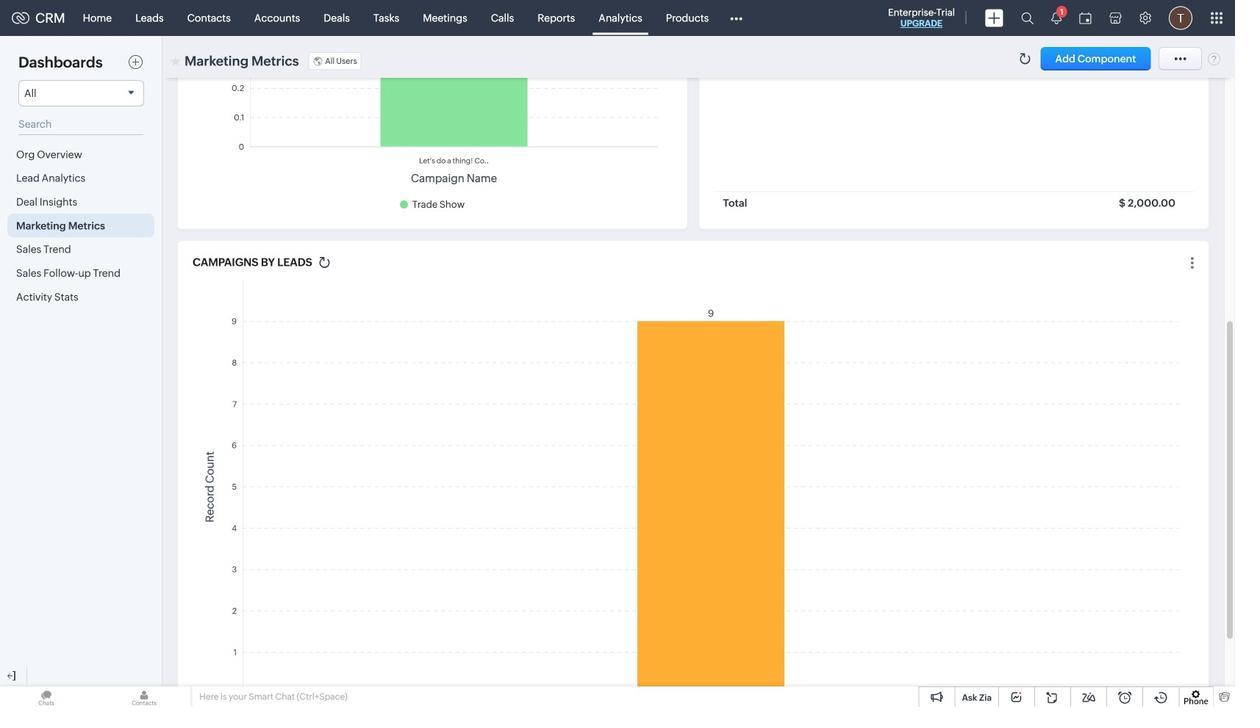 Task type: vqa. For each thing, say whether or not it's contained in the screenshot.
search field
no



Task type: locate. For each thing, give the bounding box(es) containing it.
Other Modules field
[[721, 6, 752, 30]]

None field
[[18, 80, 144, 107]]

profile element
[[1160, 0, 1201, 36]]

None button
[[1041, 47, 1151, 71]]

help image
[[1208, 52, 1220, 65]]

contacts image
[[98, 687, 190, 708]]

signals element
[[1042, 0, 1070, 36]]

profile image
[[1169, 6, 1192, 30]]

logo image
[[12, 12, 29, 24]]

create menu image
[[985, 9, 1004, 27]]

search image
[[1021, 12, 1034, 24]]



Task type: describe. For each thing, give the bounding box(es) containing it.
Search text field
[[18, 114, 143, 135]]

calendar image
[[1079, 12, 1092, 24]]

create menu element
[[976, 0, 1012, 36]]

chats image
[[0, 687, 93, 708]]

search element
[[1012, 0, 1042, 36]]



